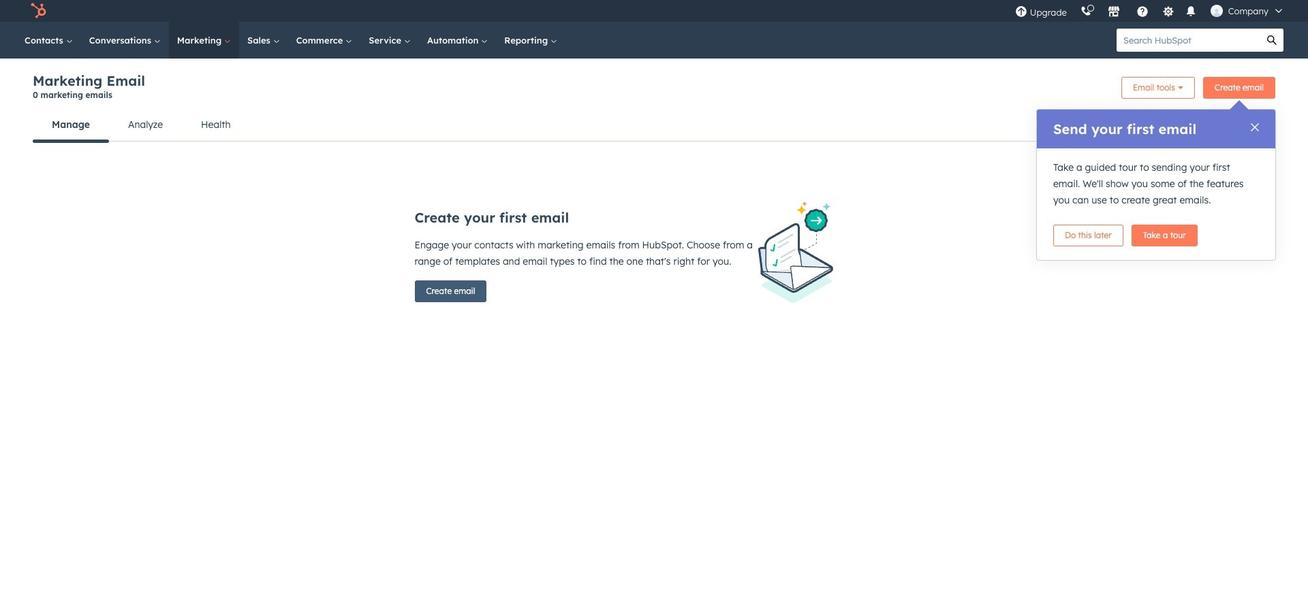 Task type: locate. For each thing, give the bounding box(es) containing it.
menu
[[1008, 0, 1292, 22]]

navigation
[[33, 108, 1275, 142]]

banner
[[33, 72, 1275, 108]]

close image
[[1251, 123, 1259, 131]]

marketplaces image
[[1108, 6, 1120, 18]]



Task type: describe. For each thing, give the bounding box(es) containing it.
jacob simon image
[[1211, 5, 1223, 17]]

Search HubSpot search field
[[1117, 29, 1260, 52]]



Task type: vqa. For each thing, say whether or not it's contained in the screenshot.
close icon
yes



